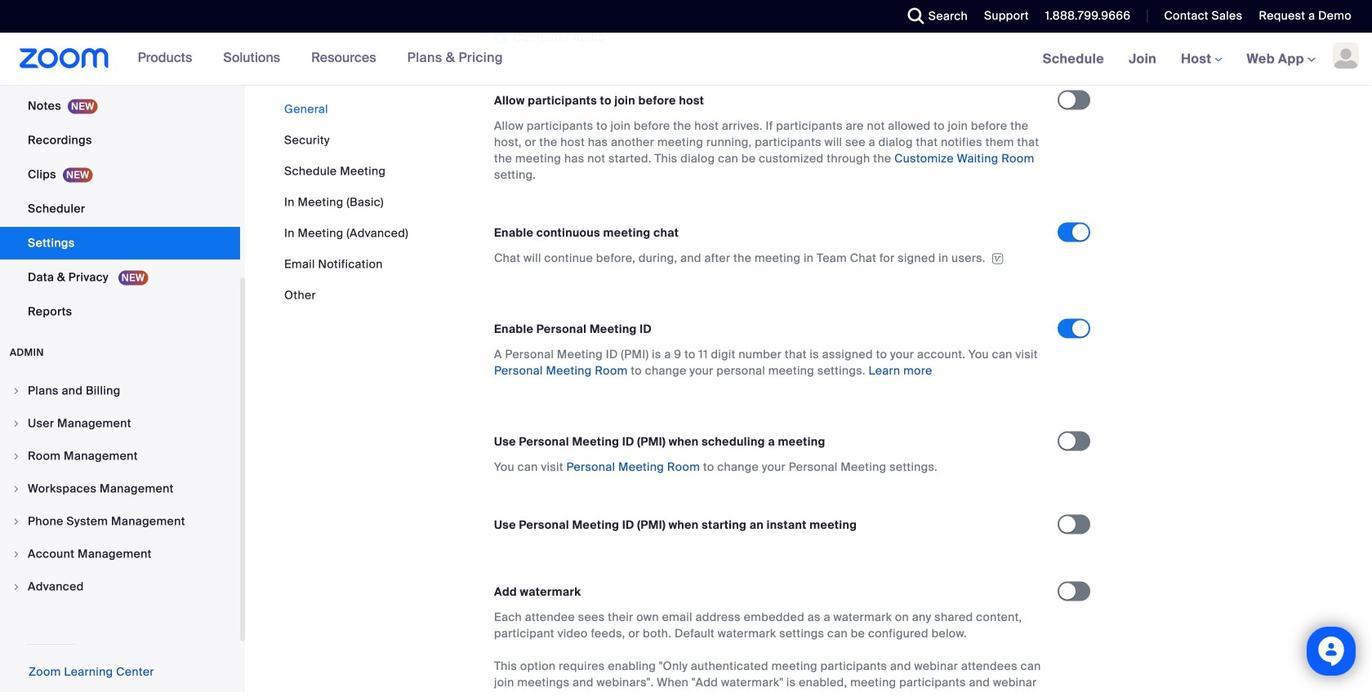Task type: vqa. For each thing, say whether or not it's contained in the screenshot.
menu containing Duplicate Note
no



Task type: locate. For each thing, give the bounding box(es) containing it.
right image
[[11, 452, 21, 462], [11, 550, 21, 560], [11, 583, 21, 592]]

1 menu item from the top
[[0, 376, 240, 407]]

5 menu item from the top
[[0, 507, 240, 538]]

0 vertical spatial right image
[[11, 452, 21, 462]]

1 right image from the top
[[11, 452, 21, 462]]

side navigation navigation
[[0, 0, 245, 693]]

application
[[494, 250, 1043, 267]]

banner
[[0, 33, 1373, 86]]

2 right image from the top
[[11, 419, 21, 429]]

3 right image from the top
[[11, 485, 21, 494]]

2 vertical spatial right image
[[11, 583, 21, 592]]

product information navigation
[[126, 33, 515, 85]]

zoom logo image
[[20, 48, 109, 69]]

6 menu item from the top
[[0, 539, 240, 570]]

personal menu menu
[[0, 0, 240, 330]]

right image
[[11, 386, 21, 396], [11, 419, 21, 429], [11, 485, 21, 494], [11, 517, 21, 527]]

menu bar
[[284, 101, 409, 304]]

menu item
[[0, 376, 240, 407], [0, 409, 240, 440], [0, 441, 240, 472], [0, 474, 240, 505], [0, 507, 240, 538], [0, 539, 240, 570], [0, 572, 240, 603]]

1 vertical spatial right image
[[11, 550, 21, 560]]

4 menu item from the top
[[0, 474, 240, 505]]

support version for enable continuous meeting chat image
[[990, 253, 1006, 265]]

4 right image from the top
[[11, 517, 21, 527]]



Task type: describe. For each thing, give the bounding box(es) containing it.
admin menu menu
[[0, 376, 240, 605]]

7 menu item from the top
[[0, 572, 240, 603]]

2 right image from the top
[[11, 550, 21, 560]]

1 right image from the top
[[11, 386, 21, 396]]

meetings navigation
[[1031, 33, 1373, 86]]

profile picture image
[[1333, 42, 1360, 69]]

3 right image from the top
[[11, 583, 21, 592]]

2 menu item from the top
[[0, 409, 240, 440]]

3 menu item from the top
[[0, 441, 240, 472]]



